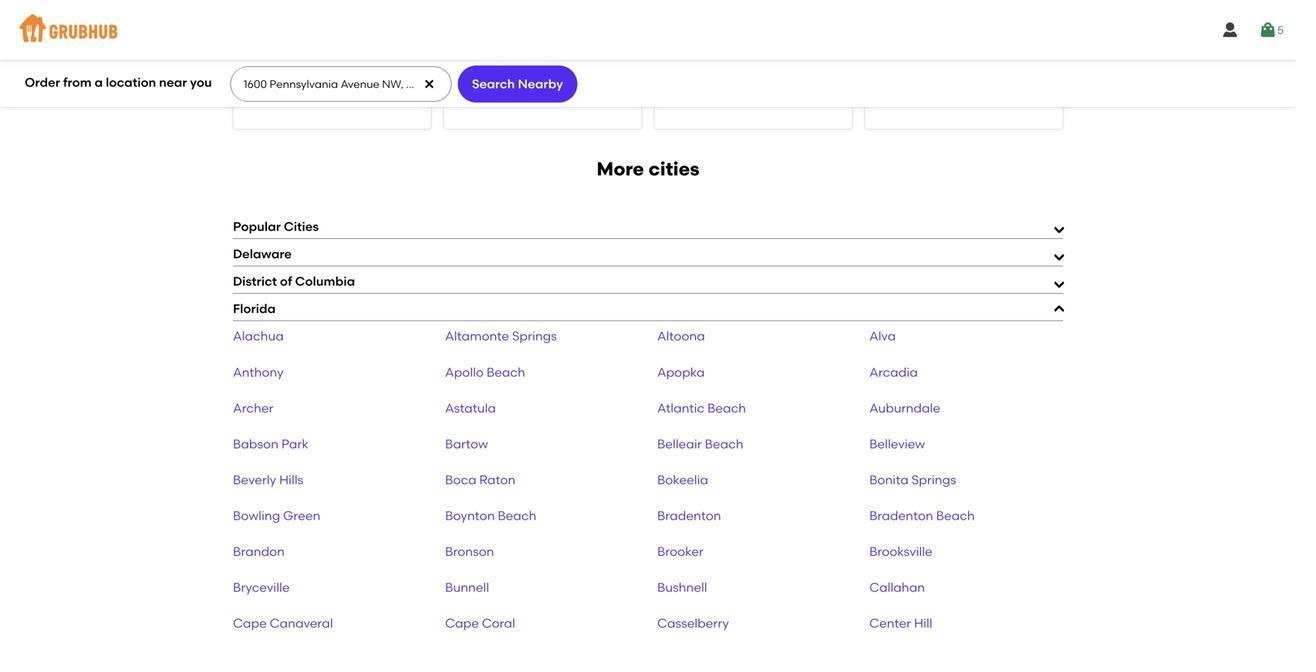 Task type: vqa. For each thing, say whether or not it's contained in the screenshot.
THE PROFILE 'link'
no



Task type: locate. For each thing, give the bounding box(es) containing it.
cape down bunnell
[[445, 616, 479, 631]]

2 subscription pass image from the left
[[457, 50, 473, 62]]

beverly hills
[[233, 473, 304, 488]]

bartow link
[[445, 437, 488, 452]]

apopka
[[658, 365, 705, 380]]

20–35 for 285 ratings
[[246, 70, 273, 81]]

1 horizontal spatial cape
[[445, 616, 479, 631]]

cape down bryceville link at the left bottom of the page
[[233, 616, 267, 631]]

alachua
[[233, 329, 284, 344]]

0 horizontal spatial 20–35 min $0.49 delivery
[[246, 70, 306, 94]]

beach down altamonte springs link
[[487, 365, 525, 380]]

1 grocery items from the left
[[268, 50, 331, 61]]

1 delivery from the left
[[271, 83, 306, 94]]

from
[[63, 75, 92, 90]]

springs right altamonte
[[512, 329, 557, 344]]

cape coral link
[[445, 616, 515, 631]]

springs
[[512, 329, 557, 344], [912, 473, 957, 488]]

star icon image
[[357, 69, 369, 81], [369, 69, 381, 81], [381, 69, 394, 81], [394, 69, 406, 81], [394, 69, 406, 81], [567, 69, 580, 81], [580, 69, 592, 81]]

ratings right 285 on the left top of page
[[382, 86, 418, 99]]

grocery items
[[268, 50, 331, 61], [479, 50, 542, 61], [689, 50, 753, 61], [900, 50, 963, 61]]

20–35 right svg icon
[[457, 70, 484, 81]]

$0.49 right svg icon
[[457, 83, 480, 94]]

1 horizontal spatial min
[[486, 70, 503, 81]]

svg image inside 5 button
[[1259, 21, 1278, 39]]

$0.49 for 774 ratings
[[457, 83, 480, 94]]

1 svg image from the left
[[1222, 21, 1240, 39]]

20–35 min $0.49 delivery left nearby
[[457, 70, 517, 94]]

2 ratings from the left
[[593, 86, 629, 99]]

delaware
[[233, 247, 292, 262]]

4 grocery items from the left
[[900, 50, 963, 61]]

1 horizontal spatial delivery
[[482, 83, 517, 94]]

bryceville link
[[233, 580, 290, 596]]

apollo beach link
[[445, 365, 525, 380]]

0 horizontal spatial $0.49
[[246, 83, 269, 94]]

atlantic beach
[[658, 401, 746, 416]]

0 horizontal spatial ratings
[[382, 86, 418, 99]]

altamonte springs link
[[445, 329, 557, 344]]

20–35 min $0.49 delivery for 285
[[246, 70, 306, 94]]

20–35 for 774 ratings
[[457, 70, 484, 81]]

2 $0.49 from the left
[[457, 83, 480, 94]]

search nearby button
[[458, 66, 578, 103]]

archer link
[[233, 401, 274, 416]]

district
[[233, 274, 277, 289]]

1 horizontal spatial $0.49
[[457, 83, 480, 94]]

1 horizontal spatial bradenton
[[870, 509, 934, 524]]

casselberry link
[[658, 616, 729, 631]]

3 items from the left
[[728, 50, 753, 61]]

bronson
[[445, 545, 494, 560]]

boca raton link
[[445, 473, 516, 488]]

beach down raton
[[498, 509, 537, 524]]

center hill link
[[870, 616, 933, 631]]

cape coral
[[445, 616, 515, 631]]

brandon
[[233, 545, 285, 560]]

2 bradenton from the left
[[870, 509, 934, 524]]

delivery for 285 ratings
[[271, 83, 306, 94]]

cities
[[649, 158, 700, 180]]

florida
[[233, 302, 276, 317]]

brooksville link
[[870, 545, 933, 560]]

casselberry
[[658, 616, 729, 631]]

belleair beach link
[[658, 437, 744, 452]]

grocery
[[268, 50, 304, 61], [479, 50, 515, 61], [689, 50, 726, 61], [900, 50, 936, 61]]

brooker link
[[658, 545, 704, 560]]

1 horizontal spatial 20–35
[[457, 70, 484, 81]]

cape canaveral
[[233, 616, 333, 631]]

subscription pass image for 774 ratings
[[457, 50, 473, 62]]

brooksville
[[870, 545, 933, 560]]

0 horizontal spatial subscription pass image
[[246, 50, 262, 62]]

ratings right 774
[[593, 86, 629, 99]]

2 horizontal spatial subscription pass image
[[668, 50, 683, 62]]

1 horizontal spatial 20–35 min $0.49 delivery
[[457, 70, 517, 94]]

0 horizontal spatial bradenton
[[658, 509, 721, 524]]

1 20–35 min $0.49 delivery from the left
[[246, 70, 306, 94]]

2 delivery from the left
[[482, 83, 517, 94]]

cities
[[284, 219, 319, 234]]

0 horizontal spatial cape
[[233, 616, 267, 631]]

0 vertical spatial springs
[[512, 329, 557, 344]]

anthony link
[[233, 365, 284, 380]]

5
[[1278, 23, 1284, 37]]

bronson link
[[445, 545, 494, 560]]

subscription pass image
[[246, 50, 262, 62], [457, 50, 473, 62], [668, 50, 683, 62]]

1 $0.49 from the left
[[246, 83, 269, 94]]

$0.49 right you
[[246, 83, 269, 94]]

beach down bonita springs link
[[937, 509, 975, 524]]

20–35 min $0.49 delivery right you
[[246, 70, 306, 94]]

285 ratings
[[360, 86, 418, 99]]

1 grocery from the left
[[268, 50, 304, 61]]

cape for cape coral
[[445, 616, 479, 631]]

astatula
[[445, 401, 496, 416]]

20–35 min $0.49 delivery
[[246, 70, 306, 94], [457, 70, 517, 94]]

search
[[472, 76, 515, 91]]

apopka link
[[658, 365, 705, 380]]

1 cape from the left
[[233, 616, 267, 631]]

1 horizontal spatial ratings
[[593, 86, 629, 99]]

bryceville
[[233, 580, 290, 596]]

delivery
[[271, 83, 306, 94], [482, 83, 517, 94]]

bradenton for bradenton beach
[[870, 509, 934, 524]]

1 20–35 from the left
[[246, 70, 273, 81]]

order from a location near you
[[25, 75, 212, 90]]

1 horizontal spatial springs
[[912, 473, 957, 488]]

beach down atlantic beach link
[[705, 437, 744, 452]]

beach up belleair beach link
[[708, 401, 746, 416]]

2 20–35 from the left
[[457, 70, 484, 81]]

beach
[[487, 365, 525, 380], [708, 401, 746, 416], [705, 437, 744, 452], [498, 509, 537, 524], [937, 509, 975, 524]]

district of columbia
[[233, 274, 355, 289]]

boynton beach link
[[445, 509, 537, 524]]

altoona
[[658, 329, 705, 344]]

20–35
[[246, 70, 273, 81], [457, 70, 484, 81]]

bradenton down bokeelia
[[658, 509, 721, 524]]

belleview link
[[870, 437, 926, 452]]

nearby
[[518, 76, 563, 91]]

springs for altamonte springs
[[512, 329, 557, 344]]

1 vertical spatial springs
[[912, 473, 957, 488]]

1 horizontal spatial svg image
[[1259, 21, 1278, 39]]

2 cape from the left
[[445, 616, 479, 631]]

20–35 right you
[[246, 70, 273, 81]]

0 horizontal spatial svg image
[[1222, 21, 1240, 39]]

babson park
[[233, 437, 309, 452]]

cape
[[233, 616, 267, 631], [445, 616, 479, 631]]

springs up bradenton beach link
[[912, 473, 957, 488]]

1 subscription pass image from the left
[[246, 50, 262, 62]]

svg image
[[1222, 21, 1240, 39], [1259, 21, 1278, 39]]

0 horizontal spatial springs
[[512, 329, 557, 344]]

items
[[306, 50, 331, 61], [517, 50, 542, 61], [728, 50, 753, 61], [939, 50, 963, 61]]

0 horizontal spatial delivery
[[271, 83, 306, 94]]

bradenton beach link
[[870, 509, 975, 524]]

archer
[[233, 401, 274, 416]]

bradenton
[[658, 509, 721, 524], [870, 509, 934, 524]]

min for 285 ratings
[[275, 70, 292, 81]]

0 horizontal spatial min
[[275, 70, 292, 81]]

boynton
[[445, 509, 495, 524]]

2 20–35 min $0.49 delivery from the left
[[457, 70, 517, 94]]

you
[[190, 75, 212, 90]]

1 ratings from the left
[[382, 86, 418, 99]]

bradenton up 'brooksville' link
[[870, 509, 934, 524]]

ratings for 774 ratings
[[593, 86, 629, 99]]

atlantic beach link
[[658, 401, 746, 416]]

bowling
[[233, 509, 280, 524]]

main navigation navigation
[[0, 0, 1297, 60]]

1 horizontal spatial subscription pass image
[[457, 50, 473, 62]]

bradenton beach
[[870, 509, 975, 524]]

2 grocery items from the left
[[479, 50, 542, 61]]

ratings
[[382, 86, 418, 99], [593, 86, 629, 99]]

more
[[597, 158, 644, 180]]

1 bradenton from the left
[[658, 509, 721, 524]]

cape for cape canaveral
[[233, 616, 267, 631]]

0 horizontal spatial 20–35
[[246, 70, 273, 81]]

2 items from the left
[[517, 50, 542, 61]]

2 min from the left
[[486, 70, 503, 81]]

bunnell
[[445, 580, 489, 596]]

min
[[275, 70, 292, 81], [486, 70, 503, 81]]

1 min from the left
[[275, 70, 292, 81]]

boynton beach
[[445, 509, 537, 524]]

2 svg image from the left
[[1259, 21, 1278, 39]]



Task type: describe. For each thing, give the bounding box(es) containing it.
altoona link
[[658, 329, 705, 344]]

more cities
[[597, 158, 700, 180]]

bonita springs link
[[870, 473, 957, 488]]

callahan
[[870, 580, 925, 596]]

order
[[25, 75, 60, 90]]

3 grocery items from the left
[[689, 50, 753, 61]]

arcadia link
[[870, 365, 918, 380]]

subscription pass image for 285 ratings
[[246, 50, 262, 62]]

20–35 min $0.49 delivery for 774
[[457, 70, 517, 94]]

near
[[159, 75, 187, 90]]

4 items from the left
[[939, 50, 963, 61]]

bokeelia link
[[658, 473, 709, 488]]

columbia
[[295, 274, 355, 289]]

raton
[[480, 473, 516, 488]]

popular
[[233, 219, 281, 234]]

bonita
[[870, 473, 909, 488]]

boca raton
[[445, 473, 516, 488]]

bushnell
[[658, 580, 708, 596]]

285
[[360, 86, 379, 99]]

min for 774 ratings
[[486, 70, 503, 81]]

atlantic
[[658, 401, 705, 416]]

alva
[[870, 329, 896, 344]]

4 grocery from the left
[[900, 50, 936, 61]]

arcadia
[[870, 365, 918, 380]]

beach for atlantic beach
[[708, 401, 746, 416]]

beverly
[[233, 473, 276, 488]]

cape canaveral link
[[233, 616, 333, 631]]

belleair beach
[[658, 437, 744, 452]]

center hill
[[870, 616, 933, 631]]

bokeelia
[[658, 473, 709, 488]]

bradenton for bradenton 'link'
[[658, 509, 721, 524]]

hills
[[279, 473, 304, 488]]

1 items from the left
[[306, 50, 331, 61]]

callahan link
[[870, 580, 925, 596]]

bonita springs
[[870, 473, 957, 488]]

canaveral
[[270, 616, 333, 631]]

hill
[[915, 616, 933, 631]]

774
[[574, 86, 590, 99]]

altamonte springs
[[445, 329, 557, 344]]

bradenton link
[[658, 509, 721, 524]]

bowling green
[[233, 509, 321, 524]]

3 subscription pass image from the left
[[668, 50, 683, 62]]

beach for boynton beach
[[498, 509, 537, 524]]

bunnell link
[[445, 580, 489, 596]]

5 button
[[1259, 16, 1284, 44]]

beach for bradenton beach
[[937, 509, 975, 524]]

subscription pass image
[[878, 50, 894, 62]]

a
[[95, 75, 103, 90]]

brooker
[[658, 545, 704, 560]]

beach for belleair beach
[[705, 437, 744, 452]]

springs for bonita springs
[[912, 473, 957, 488]]

beach for apollo beach
[[487, 365, 525, 380]]

$0.49 for 285 ratings
[[246, 83, 269, 94]]

green
[[283, 509, 321, 524]]

park
[[282, 437, 309, 452]]

search nearby
[[472, 76, 563, 91]]

ratings for 285 ratings
[[382, 86, 418, 99]]

astatula link
[[445, 401, 496, 416]]

coral
[[482, 616, 515, 631]]

Search Address search field
[[231, 67, 450, 101]]

apollo beach
[[445, 365, 525, 380]]

3 grocery from the left
[[689, 50, 726, 61]]

bartow
[[445, 437, 488, 452]]

babson park link
[[233, 437, 309, 452]]

alachua link
[[233, 329, 284, 344]]

boca
[[445, 473, 477, 488]]

bowling green link
[[233, 509, 321, 524]]

belleair
[[658, 437, 702, 452]]

alva link
[[870, 329, 896, 344]]

delivery for 774 ratings
[[482, 83, 517, 94]]

apollo
[[445, 365, 484, 380]]

center
[[870, 616, 912, 631]]

bushnell link
[[658, 580, 708, 596]]

babson
[[233, 437, 279, 452]]

auburndale link
[[870, 401, 941, 416]]

beverly hills link
[[233, 473, 304, 488]]

svg image
[[423, 78, 436, 90]]

belleview
[[870, 437, 926, 452]]

auburndale
[[870, 401, 941, 416]]

anthony
[[233, 365, 284, 380]]

popular cities
[[233, 219, 319, 234]]

2 grocery from the left
[[479, 50, 515, 61]]

774 ratings
[[574, 86, 629, 99]]

location
[[106, 75, 156, 90]]

altamonte
[[445, 329, 509, 344]]



